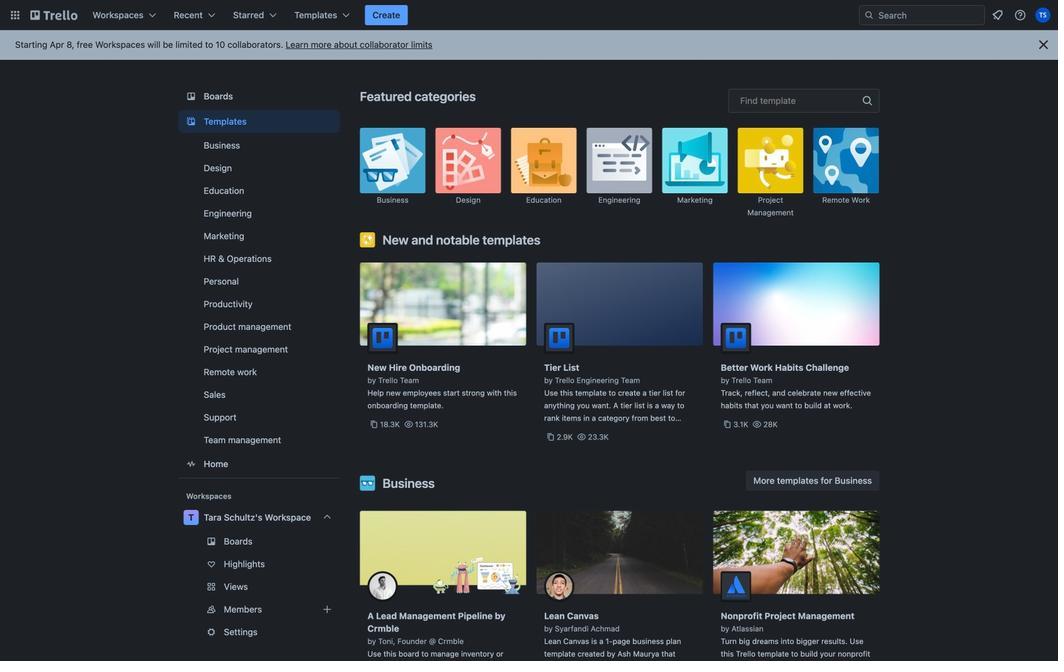 Task type: describe. For each thing, give the bounding box(es) containing it.
trello engineering team image
[[544, 323, 574, 353]]

2 business icon image from the top
[[360, 476, 375, 491]]

education icon image
[[511, 128, 577, 193]]

search image
[[864, 10, 874, 20]]

trello team image
[[721, 323, 751, 353]]

home image
[[184, 457, 199, 472]]

project management icon image
[[738, 128, 803, 193]]

back to home image
[[30, 5, 77, 25]]

template board image
[[184, 114, 199, 129]]

tara schultz (taraschultz7) image
[[1035, 8, 1050, 23]]

engineering icon image
[[587, 128, 652, 193]]

syarfandi achmad image
[[544, 572, 574, 602]]



Task type: vqa. For each thing, say whether or not it's contained in the screenshot.
topmost Trello
no



Task type: locate. For each thing, give the bounding box(es) containing it.
0 vertical spatial business icon image
[[360, 128, 425, 193]]

design icon image
[[436, 128, 501, 193]]

open information menu image
[[1014, 9, 1027, 21]]

board image
[[184, 89, 199, 104]]

add image
[[320, 602, 335, 617]]

toni, founder @ crmble image
[[367, 572, 398, 602]]

0 notifications image
[[990, 8, 1005, 23]]

Search field
[[859, 5, 985, 25]]

None field
[[728, 89, 880, 113]]

business icon image
[[360, 128, 425, 193], [360, 476, 375, 491]]

1 vertical spatial business icon image
[[360, 476, 375, 491]]

primary element
[[0, 0, 1058, 30]]

trello team image
[[367, 323, 398, 353]]

remote work icon image
[[813, 128, 879, 193]]

atlassian image
[[721, 572, 751, 602]]

1 business icon image from the top
[[360, 128, 425, 193]]

marketing icon image
[[662, 128, 728, 193]]



